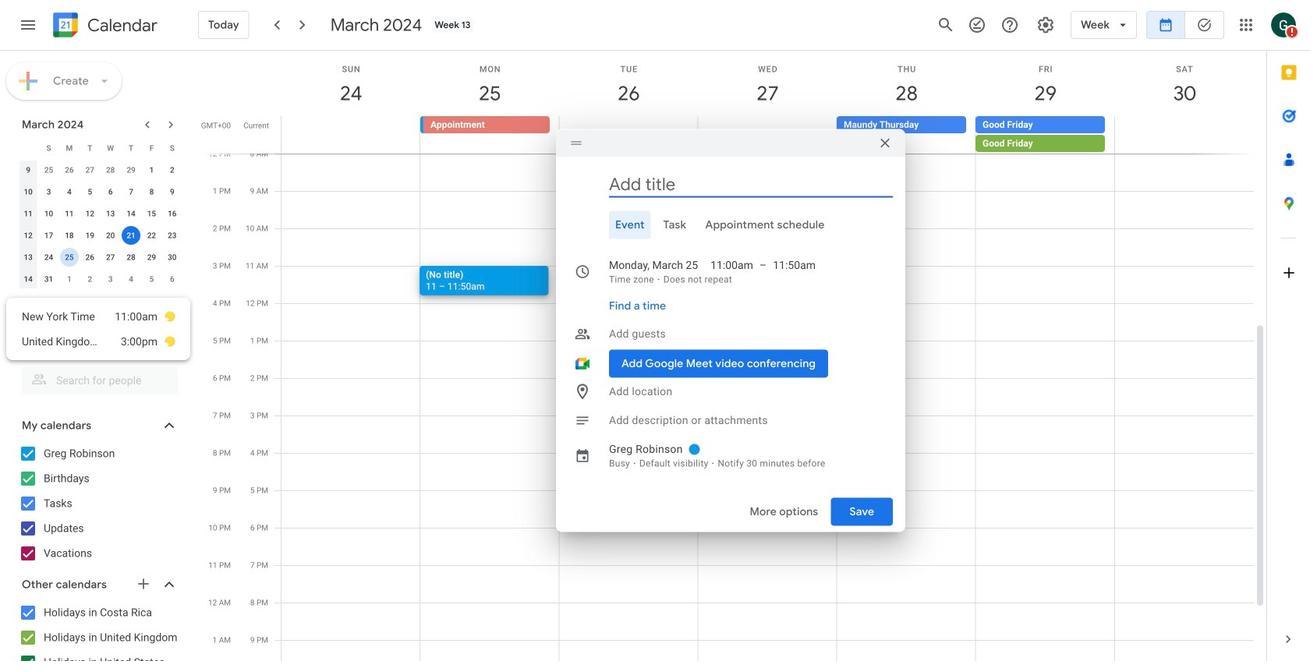 Task type: describe. For each thing, give the bounding box(es) containing it.
21, today element
[[122, 226, 140, 245]]

row up 6 element
[[18, 159, 183, 181]]

27 element
[[101, 248, 120, 267]]

row down 27 element
[[18, 268, 183, 290]]

april 2 element
[[81, 270, 99, 289]]

1 list item from the top
[[22, 304, 176, 329]]

february 25 element
[[39, 161, 58, 179]]

25 element
[[60, 248, 79, 267]]

march 2024 grid
[[15, 137, 183, 290]]

1 horizontal spatial tab list
[[1268, 51, 1310, 618]]

20 element
[[101, 226, 120, 245]]

main drawer image
[[19, 16, 37, 34]]

30 element
[[163, 248, 182, 267]]

april 6 element
[[163, 270, 182, 289]]

row down 12 'element'
[[18, 225, 183, 246]]

4 element
[[60, 183, 79, 201]]

0 horizontal spatial tab list
[[569, 211, 893, 239]]

1 element
[[142, 161, 161, 179]]

10 element
[[39, 204, 58, 223]]

february 26 element
[[60, 161, 79, 179]]

3 element
[[39, 183, 58, 201]]

2 element
[[163, 161, 182, 179]]

add other calendars image
[[136, 576, 151, 592]]

february 28 element
[[101, 161, 120, 179]]

19 element
[[81, 226, 99, 245]]

february 27 element
[[81, 161, 99, 179]]

other calendars list
[[3, 601, 193, 661]]

settings menu image
[[1037, 16, 1055, 34]]

row group inside march 2024 grid
[[18, 159, 183, 290]]

12 element
[[81, 204, 99, 223]]

my calendars list
[[3, 442, 193, 566]]

7 element
[[122, 183, 140, 201]]

april 1 element
[[60, 270, 79, 289]]



Task type: vqa. For each thing, say whether or not it's contained in the screenshot.
'Amethyst, set calendar color' menu item on the top
no



Task type: locate. For each thing, give the bounding box(es) containing it.
april 5 element
[[142, 270, 161, 289]]

column header
[[18, 137, 39, 159]]

13 element
[[101, 204, 120, 223]]

17 element
[[39, 226, 58, 245]]

heading
[[84, 16, 157, 35]]

Search for people text field
[[31, 367, 168, 395]]

14 element
[[122, 204, 140, 223]]

calendar element
[[50, 9, 157, 44]]

11 element
[[60, 204, 79, 223]]

tab list
[[1268, 51, 1310, 618], [569, 211, 893, 239]]

28 element
[[122, 248, 140, 267]]

heading inside calendar "element"
[[84, 16, 157, 35]]

26 element
[[81, 248, 99, 267]]

to element
[[760, 258, 767, 273]]

list
[[6, 298, 190, 360]]

row
[[275, 116, 1267, 154], [18, 137, 183, 159], [18, 159, 183, 181], [18, 181, 183, 203], [18, 203, 183, 225], [18, 225, 183, 246], [18, 246, 183, 268], [18, 268, 183, 290]]

9 element
[[163, 183, 182, 201]]

grid
[[200, 51, 1267, 661]]

29 element
[[142, 248, 161, 267]]

list item
[[22, 304, 176, 329], [22, 329, 176, 354]]

18 element
[[60, 226, 79, 245]]

16 element
[[163, 204, 182, 223]]

24 element
[[39, 248, 58, 267]]

8 element
[[142, 183, 161, 201]]

2 list item from the top
[[22, 329, 176, 354]]

15 element
[[142, 204, 161, 223]]

april 3 element
[[101, 270, 120, 289]]

6 element
[[101, 183, 120, 201]]

column header inside march 2024 grid
[[18, 137, 39, 159]]

None search field
[[0, 360, 193, 395]]

row up 12 'element'
[[18, 181, 183, 203]]

february 29 element
[[122, 161, 140, 179]]

row up february 28 element
[[18, 137, 183, 159]]

list item up the search for people text field
[[22, 329, 176, 354]]

5 element
[[81, 183, 99, 201]]

22 element
[[142, 226, 161, 245]]

row up april 3 element
[[18, 246, 183, 268]]

list item down april 2 element
[[22, 304, 176, 329]]

cell
[[282, 116, 420, 154], [559, 116, 698, 154], [698, 116, 837, 154], [976, 116, 1115, 154], [1115, 116, 1254, 154], [121, 225, 141, 246], [59, 246, 80, 268]]

31 element
[[39, 270, 58, 289]]

row down 6 element
[[18, 203, 183, 225]]

Add title text field
[[609, 173, 893, 196]]

row group
[[18, 159, 183, 290]]

23 element
[[163, 226, 182, 245]]

april 4 element
[[122, 270, 140, 289]]

row up add title text field
[[275, 116, 1267, 154]]



